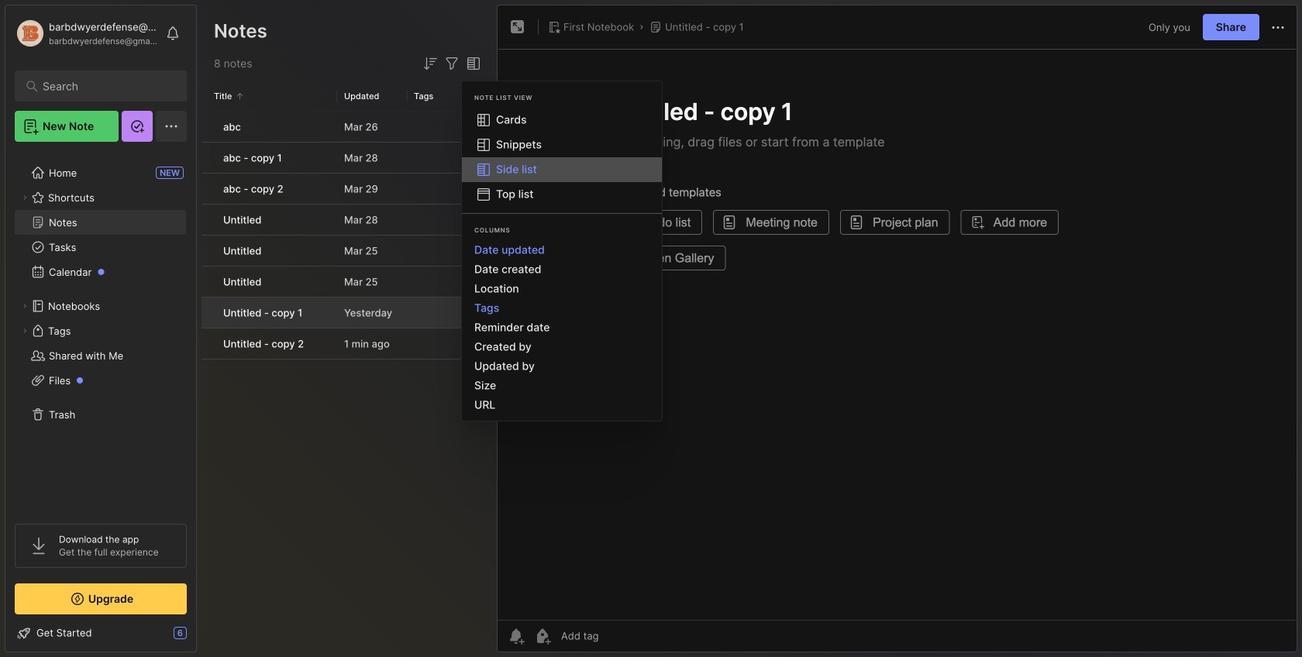 Task type: vqa. For each thing, say whether or not it's contained in the screenshot.
Reminders link
no



Task type: describe. For each thing, give the bounding box(es) containing it.
View options field
[[461, 54, 483, 73]]

Search text field
[[43, 79, 166, 94]]

add tag image
[[533, 627, 552, 646]]

Add tag field
[[560, 629, 676, 643]]

2 dropdown list menu from the top
[[462, 240, 662, 415]]

more actions image
[[1269, 18, 1288, 37]]

6 cell from the top
[[202, 267, 214, 297]]

4 cell from the top
[[202, 205, 214, 235]]

Note Editor text field
[[498, 49, 1297, 620]]

add filters image
[[443, 54, 461, 73]]

1 cell from the top
[[202, 112, 214, 142]]

8 cell from the top
[[202, 329, 214, 359]]

Sort options field
[[421, 54, 440, 73]]

none search field inside main element
[[43, 77, 166, 95]]

add a reminder image
[[507, 627, 526, 646]]

More actions field
[[1269, 17, 1288, 37]]

3 cell from the top
[[202, 174, 214, 204]]

2 cell from the top
[[202, 143, 214, 173]]

expand notebooks image
[[20, 302, 29, 311]]

tree inside main element
[[5, 151, 196, 510]]

note window element
[[497, 5, 1298, 657]]



Task type: locate. For each thing, give the bounding box(es) containing it.
dropdown list menu
[[462, 108, 662, 207], [462, 240, 662, 415]]

row group
[[202, 112, 492, 360]]

Add filters field
[[443, 54, 461, 73]]

menu item
[[462, 157, 662, 182]]

None search field
[[43, 77, 166, 95]]

0 vertical spatial dropdown list menu
[[462, 108, 662, 207]]

main element
[[0, 0, 202, 657]]

Account field
[[15, 18, 158, 49]]

Help and Learning task checklist field
[[5, 621, 196, 646]]

expand note image
[[509, 18, 527, 36]]

tree
[[5, 151, 196, 510]]

1 dropdown list menu from the top
[[462, 108, 662, 207]]

5 cell from the top
[[202, 236, 214, 266]]

cell
[[202, 112, 214, 142], [202, 143, 214, 173], [202, 174, 214, 204], [202, 205, 214, 235], [202, 236, 214, 266], [202, 267, 214, 297], [202, 298, 214, 328], [202, 329, 214, 359]]

expand tags image
[[20, 326, 29, 336]]

7 cell from the top
[[202, 298, 214, 328]]

click to collapse image
[[196, 629, 207, 647]]

1 vertical spatial dropdown list menu
[[462, 240, 662, 415]]



